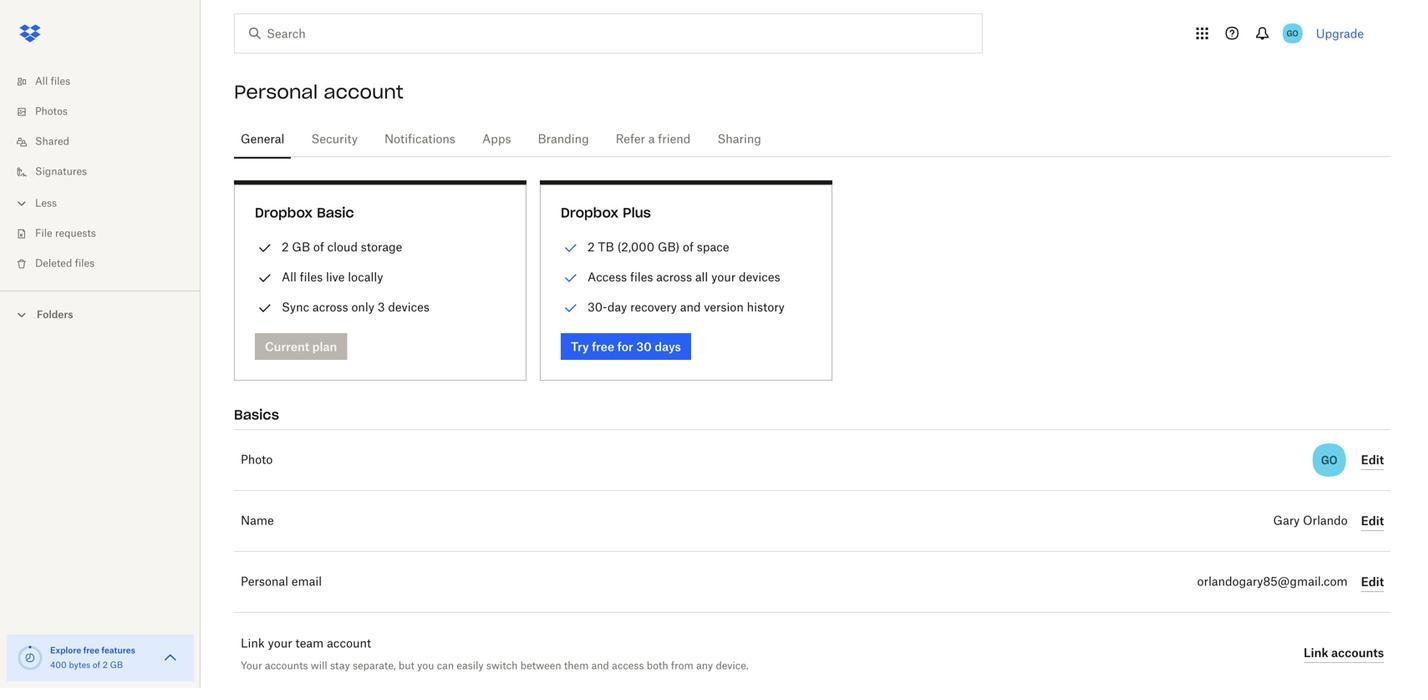 Task type: locate. For each thing, give the bounding box(es) containing it.
3 edit from the top
[[1361, 575, 1384, 589]]

your left team at the bottom left of the page
[[268, 639, 292, 650]]

plus
[[623, 204, 651, 222]]

0 vertical spatial edit button
[[1361, 451, 1384, 471]]

easily
[[457, 660, 484, 672]]

gary
[[1273, 516, 1300, 527]]

only
[[351, 300, 374, 314]]

0 horizontal spatial free
[[83, 646, 99, 656]]

file requests link
[[13, 219, 201, 249]]

files right deleted
[[75, 259, 95, 269]]

all up photos in the top left of the page
[[35, 77, 48, 87]]

3 edit button from the top
[[1361, 573, 1384, 593]]

0 horizontal spatial accounts
[[265, 660, 308, 672]]

2 inside explore free features 400 bytes of 2 gb
[[103, 662, 108, 670]]

general
[[241, 134, 284, 145]]

live
[[326, 270, 345, 284]]

0 horizontal spatial all
[[35, 77, 48, 87]]

and down access files across all your devices
[[680, 300, 701, 314]]

notifications
[[385, 134, 456, 145]]

2 vertical spatial edit button
[[1361, 573, 1384, 593]]

apps tab
[[476, 120, 518, 160]]

but
[[399, 660, 415, 672]]

1 horizontal spatial across
[[656, 270, 692, 284]]

link inside button
[[1304, 646, 1329, 660]]

branding tab
[[531, 120, 596, 160]]

all
[[695, 270, 708, 284]]

personal
[[234, 80, 318, 104], [241, 577, 288, 588]]

2
[[282, 240, 289, 254], [588, 240, 595, 254], [103, 662, 108, 670]]

1 vertical spatial edit
[[1361, 514, 1384, 528]]

gb)
[[658, 240, 680, 254]]

explore
[[50, 646, 81, 656]]

1 vertical spatial free
[[83, 646, 99, 656]]

gb
[[292, 240, 310, 254], [110, 662, 123, 670]]

devices up the history
[[739, 270, 780, 284]]

2 down dropbox basic at left top
[[282, 240, 289, 254]]

try free for 30 days
[[571, 340, 681, 354]]

link up your
[[241, 639, 265, 650]]

edit
[[1361, 453, 1384, 467], [1361, 514, 1384, 528], [1361, 575, 1384, 589]]

go up orlando
[[1321, 453, 1338, 468]]

sync
[[282, 300, 309, 314]]

recommended image
[[561, 238, 581, 258], [561, 298, 581, 318]]

1 horizontal spatial link
[[1304, 646, 1329, 660]]

2 recommended image from the top
[[561, 298, 581, 318]]

free left for
[[592, 340, 615, 354]]

0 vertical spatial personal
[[234, 80, 318, 104]]

recommended image up recommended image
[[561, 238, 581, 258]]

30-day recovery and version history
[[588, 300, 785, 314]]

account up stay
[[327, 639, 371, 650]]

1 edit from the top
[[1361, 453, 1384, 467]]

1 vertical spatial and
[[591, 660, 609, 672]]

gb down dropbox basic at left top
[[292, 240, 310, 254]]

free up the bytes at the bottom left
[[83, 646, 99, 656]]

separate,
[[353, 660, 396, 672]]

1 horizontal spatial devices
[[739, 270, 780, 284]]

accounts for your
[[265, 660, 308, 672]]

1 edit button from the top
[[1361, 451, 1384, 471]]

edit for orlandogary85@gmail.com
[[1361, 575, 1384, 589]]

1 horizontal spatial go
[[1321, 453, 1338, 468]]

all
[[35, 77, 48, 87], [282, 270, 297, 284]]

0 vertical spatial free
[[592, 340, 615, 354]]

1 horizontal spatial free
[[592, 340, 615, 354]]

of right the bytes at the bottom left
[[93, 662, 100, 670]]

gb down features
[[110, 662, 123, 670]]

features
[[101, 646, 135, 656]]

and right them at the bottom left of page
[[591, 660, 609, 672]]

1 vertical spatial gb
[[110, 662, 123, 670]]

recommended image
[[561, 268, 581, 288]]

2 dropbox from the left
[[561, 204, 619, 222]]

1 vertical spatial your
[[268, 639, 292, 650]]

tab list containing general
[[234, 117, 1391, 160]]

notifications tab
[[378, 120, 462, 160]]

files up photos in the top left of the page
[[51, 77, 70, 87]]

team
[[295, 639, 324, 650]]

free inside explore free features 400 bytes of 2 gb
[[83, 646, 99, 656]]

files
[[51, 77, 70, 87], [75, 259, 95, 269], [300, 270, 323, 284], [630, 270, 653, 284]]

0 vertical spatial recommended image
[[561, 238, 581, 258]]

0 horizontal spatial dropbox
[[255, 204, 313, 222]]

go left upgrade link
[[1287, 28, 1299, 38]]

0 vertical spatial gb
[[292, 240, 310, 254]]

2 edit button from the top
[[1361, 512, 1384, 532]]

photos
[[35, 107, 68, 117]]

basic
[[317, 204, 354, 222]]

1 horizontal spatial accounts
[[1331, 646, 1384, 660]]

dropbox up tb
[[561, 204, 619, 222]]

deleted files
[[35, 259, 95, 269]]

and
[[680, 300, 701, 314], [591, 660, 609, 672]]

1 vertical spatial devices
[[388, 300, 430, 314]]

2 down features
[[103, 662, 108, 670]]

30
[[636, 340, 652, 354]]

1 horizontal spatial all
[[282, 270, 297, 284]]

0 horizontal spatial go
[[1287, 28, 1299, 38]]

photos link
[[13, 97, 201, 127]]

files for all files
[[51, 77, 70, 87]]

your right all at top
[[711, 270, 736, 284]]

0 vertical spatial across
[[656, 270, 692, 284]]

go inside go dropdown button
[[1287, 28, 1299, 38]]

you
[[417, 660, 434, 672]]

0 vertical spatial edit
[[1361, 453, 1384, 467]]

edit button
[[1361, 451, 1384, 471], [1361, 512, 1384, 532], [1361, 573, 1384, 593]]

devices
[[739, 270, 780, 284], [388, 300, 430, 314]]

for
[[617, 340, 633, 354]]

tab list
[[234, 117, 1391, 160]]

dropbox
[[255, 204, 313, 222], [561, 204, 619, 222]]

personal up general tab
[[234, 80, 318, 104]]

any
[[696, 660, 713, 672]]

0 horizontal spatial 2
[[103, 662, 108, 670]]

shared
[[35, 137, 69, 147]]

0 horizontal spatial across
[[313, 300, 348, 314]]

1 recommended image from the top
[[561, 238, 581, 258]]

account up security
[[324, 80, 403, 104]]

version
[[704, 300, 744, 314]]

1 horizontal spatial gb
[[292, 240, 310, 254]]

tb
[[598, 240, 614, 254]]

orlandogary85@gmail.com
[[1197, 577, 1348, 588]]

2 horizontal spatial 2
[[588, 240, 595, 254]]

0 vertical spatial go
[[1287, 28, 1299, 38]]

space
[[697, 240, 729, 254]]

2 left tb
[[588, 240, 595, 254]]

dropbox image
[[13, 17, 47, 50]]

0 horizontal spatial and
[[591, 660, 609, 672]]

0 vertical spatial and
[[680, 300, 701, 314]]

your
[[241, 660, 262, 672]]

accounts for link
[[1331, 646, 1384, 660]]

orlando
[[1303, 516, 1348, 527]]

file requests
[[35, 229, 96, 239]]

all inside all files link
[[35, 77, 48, 87]]

1 dropbox from the left
[[255, 204, 313, 222]]

will
[[311, 660, 327, 672]]

link down 'orlandogary85@gmail.com'
[[1304, 646, 1329, 660]]

list
[[0, 57, 201, 291]]

file
[[35, 229, 52, 239]]

list containing all files
[[0, 57, 201, 291]]

0 horizontal spatial link
[[241, 639, 265, 650]]

locally
[[348, 270, 383, 284]]

all for all files
[[35, 77, 48, 87]]

link
[[241, 639, 265, 650], [1304, 646, 1329, 660]]

go button
[[1279, 20, 1306, 47]]

files left live
[[300, 270, 323, 284]]

0 horizontal spatial devices
[[388, 300, 430, 314]]

accounts inside button
[[1331, 646, 1384, 660]]

apps
[[482, 134, 511, 145]]

1 vertical spatial edit button
[[1361, 512, 1384, 532]]

1 horizontal spatial and
[[680, 300, 701, 314]]

2 edit from the top
[[1361, 514, 1384, 528]]

storage
[[361, 240, 402, 254]]

1 vertical spatial recommended image
[[561, 298, 581, 318]]

2 vertical spatial edit
[[1361, 575, 1384, 589]]

personal account
[[234, 80, 403, 104]]

dropbox plus
[[561, 204, 651, 222]]

recommended image left 30-
[[561, 298, 581, 318]]

1 vertical spatial all
[[282, 270, 297, 284]]

go
[[1287, 28, 1299, 38], [1321, 453, 1338, 468]]

400
[[50, 662, 67, 670]]

(2,000
[[617, 240, 655, 254]]

refer a friend tab
[[609, 120, 697, 160]]

of left the cloud
[[313, 240, 324, 254]]

1 vertical spatial go
[[1321, 453, 1338, 468]]

accounts
[[1331, 646, 1384, 660], [265, 660, 308, 672]]

dropbox basic
[[255, 204, 354, 222]]

link for link your team account
[[241, 639, 265, 650]]

edit for gary orlando
[[1361, 514, 1384, 528]]

from
[[671, 660, 694, 672]]

a
[[648, 134, 655, 145]]

0 vertical spatial your
[[711, 270, 736, 284]]

0 vertical spatial all
[[35, 77, 48, 87]]

devices right 3
[[388, 300, 430, 314]]

of
[[313, 240, 324, 254], [683, 240, 694, 254], [93, 662, 100, 670]]

both
[[647, 660, 668, 672]]

personal left email on the left
[[241, 577, 288, 588]]

0 horizontal spatial gb
[[110, 662, 123, 670]]

2 horizontal spatial of
[[683, 240, 694, 254]]

of right gb)
[[683, 240, 694, 254]]

files for deleted files
[[75, 259, 95, 269]]

gb inside explore free features 400 bytes of 2 gb
[[110, 662, 123, 670]]

0 horizontal spatial of
[[93, 662, 100, 670]]

across down all files live locally
[[313, 300, 348, 314]]

account
[[324, 80, 403, 104], [327, 639, 371, 650]]

free inside try free for 30 days button
[[592, 340, 615, 354]]

your
[[711, 270, 736, 284], [268, 639, 292, 650]]

dropbox left the basic
[[255, 204, 313, 222]]

1 vertical spatial personal
[[241, 577, 288, 588]]

files down (2,000
[[630, 270, 653, 284]]

sharing
[[717, 134, 761, 145]]

free for explore
[[83, 646, 99, 656]]

all up sync
[[282, 270, 297, 284]]

security tab
[[305, 120, 364, 160]]

1 horizontal spatial dropbox
[[561, 204, 619, 222]]

1 horizontal spatial 2
[[282, 240, 289, 254]]

across left all at top
[[656, 270, 692, 284]]

personal for personal email
[[241, 577, 288, 588]]



Task type: vqa. For each thing, say whether or not it's contained in the screenshot.
cell
no



Task type: describe. For each thing, give the bounding box(es) containing it.
refer
[[616, 134, 645, 145]]

0 horizontal spatial your
[[268, 639, 292, 650]]

dropbox for dropbox plus
[[561, 204, 619, 222]]

deleted
[[35, 259, 72, 269]]

them
[[564, 660, 589, 672]]

refer a friend
[[616, 134, 691, 145]]

your accounts will stay separate, but you can easily switch between them and access both from any device.
[[241, 660, 749, 672]]

sharing tab
[[711, 120, 768, 160]]

1 horizontal spatial your
[[711, 270, 736, 284]]

basics
[[234, 407, 279, 424]]

access files across all your devices
[[588, 270, 780, 284]]

cloud
[[327, 240, 358, 254]]

quota usage element
[[17, 645, 43, 672]]

less
[[35, 199, 57, 209]]

Search text field
[[267, 24, 948, 43]]

deleted files link
[[13, 249, 201, 279]]

try free for 30 days button
[[561, 334, 691, 360]]

day
[[608, 300, 627, 314]]

general tab
[[234, 120, 291, 160]]

recovery
[[630, 300, 677, 314]]

access
[[588, 270, 627, 284]]

name
[[241, 516, 274, 527]]

shared link
[[13, 127, 201, 157]]

link your team account
[[241, 639, 371, 650]]

history
[[747, 300, 785, 314]]

3
[[378, 300, 385, 314]]

explore free features 400 bytes of 2 gb
[[50, 646, 135, 670]]

between
[[520, 660, 561, 672]]

branding
[[538, 134, 589, 145]]

link accounts button
[[1304, 644, 1384, 664]]

stay
[[330, 660, 350, 672]]

dropbox for dropbox basic
[[255, 204, 313, 222]]

all files live locally
[[282, 270, 383, 284]]

requests
[[55, 229, 96, 239]]

upgrade link
[[1316, 26, 1364, 41]]

access
[[612, 660, 644, 672]]

2 tb (2,000 gb) of space
[[588, 240, 729, 254]]

try
[[571, 340, 589, 354]]

free for try
[[592, 340, 615, 354]]

0 vertical spatial devices
[[739, 270, 780, 284]]

switch
[[486, 660, 518, 672]]

files for access files across all your devices
[[630, 270, 653, 284]]

folders
[[37, 308, 73, 321]]

recommended image for 2
[[561, 238, 581, 258]]

device.
[[716, 660, 749, 672]]

signatures link
[[13, 157, 201, 187]]

bytes
[[69, 662, 90, 670]]

folders button
[[0, 302, 201, 326]]

all for all files live locally
[[282, 270, 297, 284]]

0 vertical spatial account
[[324, 80, 403, 104]]

can
[[437, 660, 454, 672]]

friend
[[658, 134, 691, 145]]

personal for personal account
[[234, 80, 318, 104]]

security
[[311, 134, 358, 145]]

files for all files live locally
[[300, 270, 323, 284]]

all files link
[[13, 67, 201, 97]]

edit button for gary orlando
[[1361, 512, 1384, 532]]

of inside explore free features 400 bytes of 2 gb
[[93, 662, 100, 670]]

gary orlando
[[1273, 516, 1348, 527]]

less image
[[13, 195, 30, 212]]

email
[[292, 577, 322, 588]]

link accounts
[[1304, 646, 1384, 660]]

2 for dropbox plus
[[588, 240, 595, 254]]

2 gb of cloud storage
[[282, 240, 402, 254]]

edit button for orlandogary85@gmail.com
[[1361, 573, 1384, 593]]

link for link accounts
[[1304, 646, 1329, 660]]

photo
[[241, 455, 273, 466]]

all files
[[35, 77, 70, 87]]

1 vertical spatial account
[[327, 639, 371, 650]]

upgrade
[[1316, 26, 1364, 41]]

days
[[655, 340, 681, 354]]

recommended image for 30-
[[561, 298, 581, 318]]

signatures
[[35, 167, 87, 177]]

30-
[[588, 300, 608, 314]]

sync across only 3 devices
[[282, 300, 430, 314]]

2 for dropbox basic
[[282, 240, 289, 254]]

personal email
[[241, 577, 322, 588]]

1 horizontal spatial of
[[313, 240, 324, 254]]

1 vertical spatial across
[[313, 300, 348, 314]]



